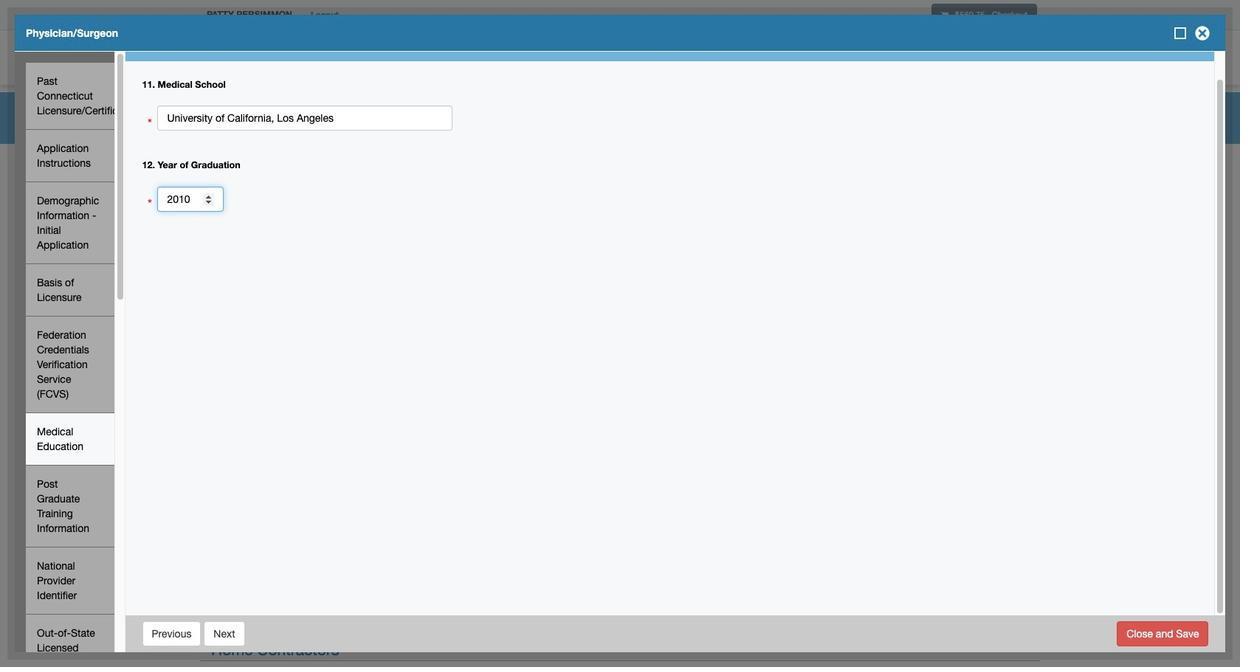 Task type: vqa. For each thing, say whether or not it's contained in the screenshot.
button
yes



Task type: describe. For each thing, give the bounding box(es) containing it.
<b><center>state of connecticut<br>
 online elicense website</center></b> image
[[199, 33, 376, 58]]

maximize/minimize image
[[1173, 26, 1188, 41]]



Task type: locate. For each thing, give the bounding box(es) containing it.
None button
[[142, 621, 201, 646], [204, 621, 245, 646], [1117, 621, 1209, 646], [142, 621, 201, 646], [204, 621, 245, 646], [1117, 621, 1209, 646]]

None text field
[[158, 106, 453, 131]]

None number field
[[158, 187, 224, 212]]

close window image
[[1191, 21, 1215, 45]]



